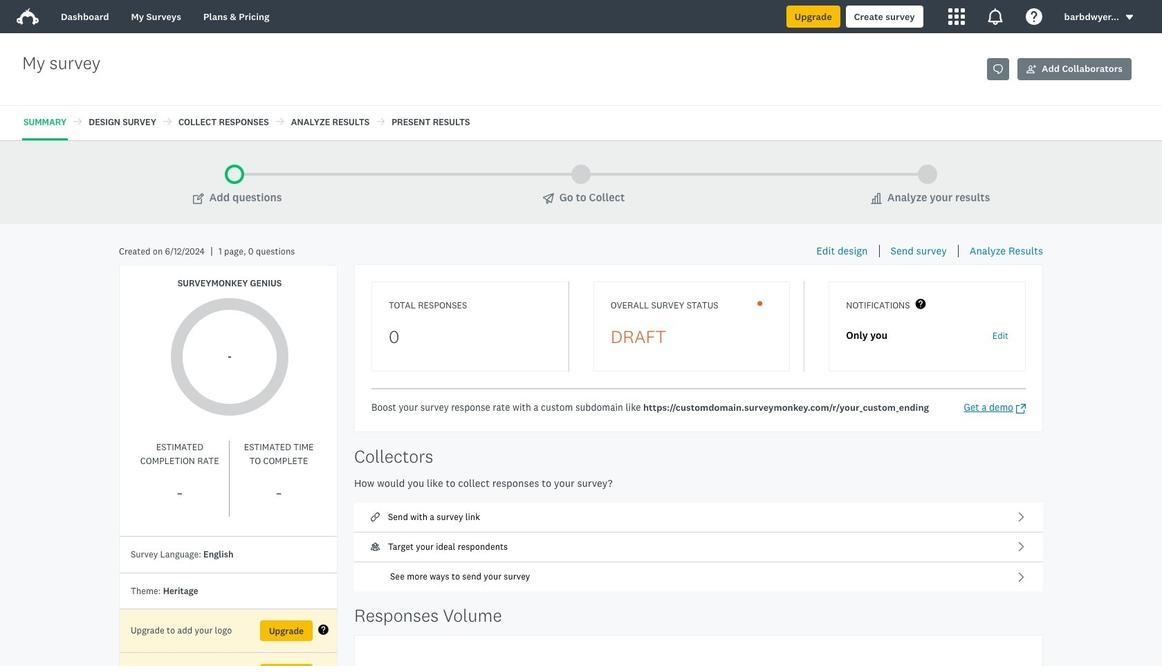 Task type: describe. For each thing, give the bounding box(es) containing it.
notification center icon image
[[987, 8, 1004, 25]]

2 brand logo image from the top
[[17, 8, 39, 25]]

link image
[[371, 513, 380, 522]]

help icon image
[[1026, 8, 1043, 25]]

chevronright image for usersgroup icon
[[1017, 542, 1027, 552]]

this link opens in a new tab image
[[994, 64, 1003, 74]]



Task type: locate. For each thing, give the bounding box(es) containing it.
brand logo image
[[17, 6, 39, 28], [17, 8, 39, 25]]

chartbarvert image
[[871, 193, 882, 204]]

1 vertical spatial chevronright image
[[1017, 542, 1027, 552]]

1 brand logo image from the top
[[17, 6, 39, 28]]

0 vertical spatial chevronright image
[[1017, 512, 1027, 523]]

1 chevronright image from the top
[[1017, 512, 1027, 523]]

airplane image
[[543, 193, 554, 204]]

2 vertical spatial chevronright image
[[1017, 572, 1027, 582]]

usersgroup image
[[371, 543, 380, 552]]

3 chevronright image from the top
[[1017, 572, 1027, 582]]

2 chevronright image from the top
[[1017, 542, 1027, 552]]

pencilbox image
[[193, 193, 204, 204]]

chevronright image for link image at the bottom
[[1017, 512, 1027, 523]]

dropdown arrow icon image
[[1125, 13, 1135, 22], [1126, 15, 1134, 20]]

new tab image
[[1017, 404, 1026, 413], [1017, 404, 1026, 413]]

chevronright image
[[1017, 512, 1027, 523], [1017, 542, 1027, 552], [1017, 572, 1027, 582]]

products icon image
[[948, 8, 965, 25], [948, 8, 965, 25]]



Task type: vqa. For each thing, say whether or not it's contained in the screenshot.
2nd the 'Products Icon' from left
no



